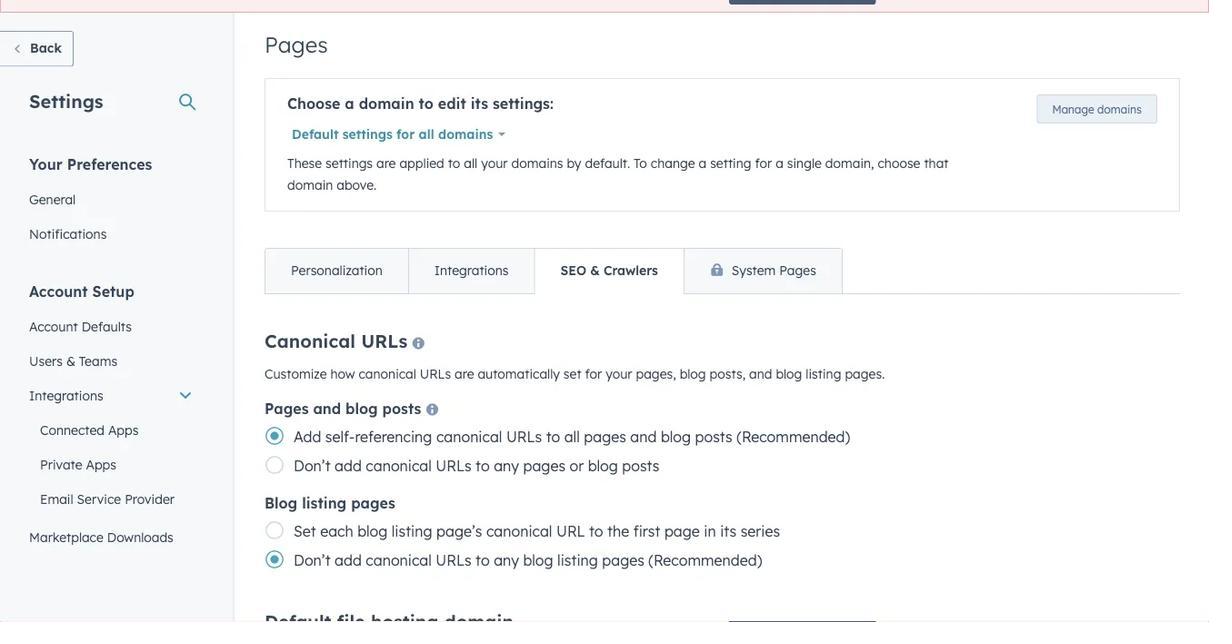 Task type: vqa. For each thing, say whether or not it's contained in the screenshot.
canonical associated with pages
yes



Task type: describe. For each thing, give the bounding box(es) containing it.
system pages button
[[684, 250, 842, 294]]

2 vertical spatial for
[[585, 367, 602, 383]]

in
[[704, 523, 716, 541]]

account defaults link
[[18, 310, 204, 345]]

2 horizontal spatial and
[[749, 367, 772, 383]]

users & teams
[[29, 354, 117, 370]]

pages for pages
[[265, 31, 328, 59]]

choose a domain to edit its settings:
[[287, 95, 554, 113]]

listing left page's
[[392, 523, 432, 541]]

canonical urls
[[265, 330, 408, 353]]

manage domains
[[1052, 103, 1142, 116]]

setup
[[92, 283, 134, 301]]

set
[[563, 367, 581, 383]]

crawlers
[[604, 263, 658, 279]]

url
[[556, 523, 585, 541]]

pages left or
[[523, 458, 566, 476]]

users & teams link
[[18, 345, 204, 379]]

0 vertical spatial (recommended)
[[737, 429, 850, 447]]

set each blog listing page's canonical url to the first page in its series
[[294, 523, 780, 541]]

to up page's
[[476, 458, 490, 476]]

2 horizontal spatial posts
[[695, 429, 733, 447]]

are inside these settings are applied to all your domains by default. to change a setting for a single domain, choose that domain above.
[[376, 156, 396, 172]]

1 horizontal spatial posts
[[622, 458, 660, 476]]

pages,
[[636, 367, 676, 383]]

connected
[[40, 423, 105, 439]]

page
[[664, 523, 700, 541]]

connected apps link
[[18, 414, 204, 448]]

downloads
[[107, 530, 173, 546]]

default.
[[585, 156, 630, 172]]

these
[[287, 156, 322, 172]]

to left the the
[[589, 523, 603, 541]]

manage
[[1052, 103, 1094, 116]]

apps for private apps
[[86, 457, 116, 473]]

domain inside these settings are applied to all your domains by default. to change a setting for a single domain, choose that domain above.
[[287, 178, 333, 194]]

canonical for pages
[[366, 458, 432, 476]]

personalization
[[291, 263, 383, 279]]

that
[[924, 156, 949, 172]]

pages down "customize how canonical urls are automatically set for your pages, blog posts, and blog listing pages."
[[584, 429, 626, 447]]

applied
[[399, 156, 444, 172]]

edit
[[438, 95, 466, 113]]

domain,
[[825, 156, 874, 172]]

account defaults
[[29, 319, 132, 335]]

each
[[320, 523, 353, 541]]

integrations inside account setup "element"
[[29, 388, 103, 404]]

marketplace downloads link
[[18, 521, 204, 555]]

set
[[294, 523, 316, 541]]

customize
[[265, 367, 327, 383]]

provider
[[125, 492, 175, 508]]

your
[[29, 155, 63, 174]]

private apps
[[40, 457, 116, 473]]

0 horizontal spatial its
[[471, 95, 488, 113]]

to down page's
[[476, 552, 490, 570]]

for inside these settings are applied to all your domains by default. to change a setting for a single domain, choose that domain above.
[[755, 156, 772, 172]]

1 horizontal spatial domain
[[359, 95, 414, 113]]

to left edit on the left top of page
[[419, 95, 434, 113]]

blog up self-
[[346, 400, 378, 419]]

self-
[[325, 429, 355, 447]]

back link
[[0, 31, 74, 67]]

these settings are applied to all your domains by default. to change a setting for a single domain, choose that domain above.
[[287, 156, 949, 194]]

automatically
[[478, 367, 560, 383]]

settings
[[29, 90, 103, 113]]

email
[[40, 492, 73, 508]]

email service provider link
[[18, 483, 204, 517]]

first
[[633, 523, 660, 541]]

general link
[[18, 183, 204, 217]]

settings for default
[[342, 127, 393, 143]]

teams
[[79, 354, 117, 370]]

preferences
[[67, 155, 152, 174]]

domains inside popup button
[[438, 127, 493, 143]]

urls for blog
[[436, 552, 471, 570]]

personalization button
[[265, 250, 408, 294]]

general
[[29, 192, 76, 208]]

listing up each
[[302, 495, 347, 513]]

private apps link
[[18, 448, 204, 483]]

system
[[732, 263, 776, 279]]

choose
[[287, 95, 340, 113]]

pages and blog posts
[[265, 400, 421, 419]]

urls up don't add canonical urls to any pages or blog posts
[[506, 429, 542, 447]]

blog left posts,
[[680, 367, 706, 383]]

series
[[741, 523, 780, 541]]

the
[[607, 523, 629, 541]]

add self-referencing canonical urls to all pages and blog posts (recommended)
[[294, 429, 850, 447]]

or
[[570, 458, 584, 476]]

1 horizontal spatial integrations
[[434, 263, 509, 279]]

customize how canonical urls are automatically set for your pages, blog posts, and blog listing pages.
[[265, 367, 885, 383]]

pages for pages and blog posts
[[265, 400, 309, 419]]

seo & crawlers button
[[534, 250, 684, 294]]

listing down url
[[557, 552, 598, 570]]

urls for set
[[420, 367, 451, 383]]



Task type: locate. For each thing, give the bounding box(es) containing it.
0 vertical spatial don't
[[294, 458, 331, 476]]

blog listing pages
[[265, 495, 395, 513]]

its right edit on the left top of page
[[471, 95, 488, 113]]

0 horizontal spatial your
[[481, 156, 508, 172]]

any left or
[[494, 458, 519, 476]]

2 vertical spatial posts
[[622, 458, 660, 476]]

canonical for set
[[359, 367, 416, 383]]

blog
[[265, 495, 297, 513]]

1 add from the top
[[335, 458, 362, 476]]

0 horizontal spatial domains
[[438, 127, 493, 143]]

for right the setting
[[755, 156, 772, 172]]

don't for don't add canonical urls to any pages or blog posts
[[294, 458, 331, 476]]

add for self-
[[335, 458, 362, 476]]

domains down edit on the left top of page
[[438, 127, 493, 143]]

1 horizontal spatial for
[[585, 367, 602, 383]]

pages up each
[[351, 495, 395, 513]]

pages up add
[[265, 400, 309, 419]]

0 vertical spatial integrations button
[[408, 250, 534, 294]]

are
[[376, 156, 396, 172], [455, 367, 474, 383]]

canonical for blog
[[366, 552, 432, 570]]

0 horizontal spatial for
[[396, 127, 415, 143]]

account setup
[[29, 283, 134, 301]]

integrations
[[434, 263, 509, 279], [29, 388, 103, 404]]

1 vertical spatial its
[[720, 523, 737, 541]]

& inside account setup "element"
[[66, 354, 75, 370]]

don't down set
[[294, 552, 331, 570]]

2 vertical spatial and
[[630, 429, 657, 447]]

domains
[[1097, 103, 1142, 116], [438, 127, 493, 143], [511, 156, 563, 172]]

navigation containing personalization
[[265, 249, 843, 295]]

listing left pages.
[[806, 367, 841, 383]]

1 vertical spatial domains
[[438, 127, 493, 143]]

0 horizontal spatial &
[[66, 354, 75, 370]]

1 vertical spatial account
[[29, 319, 78, 335]]

posts down posts,
[[695, 429, 733, 447]]

& inside button
[[590, 263, 600, 279]]

for right the set
[[585, 367, 602, 383]]

settings:
[[493, 95, 554, 113]]

seo & crawlers
[[560, 263, 658, 279]]

(recommended)
[[737, 429, 850, 447], [649, 552, 762, 570]]

& right the users
[[66, 354, 75, 370]]

all up applied
[[419, 127, 434, 143]]

0 vertical spatial your
[[481, 156, 508, 172]]

marketplace
[[29, 530, 103, 546]]

integrations button
[[408, 250, 534, 294], [18, 379, 204, 414]]

add down self-
[[335, 458, 362, 476]]

don't add canonical urls to any pages or blog posts
[[294, 458, 660, 476]]

settings
[[342, 127, 393, 143], [326, 156, 373, 172]]

users
[[29, 354, 63, 370]]

1 vertical spatial integrations button
[[18, 379, 204, 414]]

0 vertical spatial its
[[471, 95, 488, 113]]

0 vertical spatial all
[[419, 127, 434, 143]]

pages.
[[845, 367, 885, 383]]

1 horizontal spatial integrations button
[[408, 250, 534, 294]]

private
[[40, 457, 82, 473]]

2 don't from the top
[[294, 552, 331, 570]]

1 vertical spatial posts
[[695, 429, 733, 447]]

1 horizontal spatial a
[[699, 156, 707, 172]]

blog right posts,
[[776, 367, 802, 383]]

all right applied
[[464, 156, 478, 172]]

pages right system
[[779, 263, 816, 279]]

don't add canonical urls to any blog listing pages (recommended)
[[294, 552, 762, 570]]

2 vertical spatial domains
[[511, 156, 563, 172]]

blog down set each blog listing page's canonical url to the first page in its series
[[523, 552, 553, 570]]

to down "customize how canonical urls are automatically set for your pages, blog posts, and blog listing pages."
[[546, 429, 560, 447]]

don't
[[294, 458, 331, 476], [294, 552, 331, 570]]

0 horizontal spatial a
[[345, 95, 354, 113]]

canonical down "referencing"
[[366, 458, 432, 476]]

a left the setting
[[699, 156, 707, 172]]

account setup element
[[18, 282, 204, 623]]

all inside these settings are applied to all your domains by default. to change a setting for a single domain, choose that domain above.
[[464, 156, 478, 172]]

account up the users
[[29, 319, 78, 335]]

manage domains link
[[1037, 95, 1157, 124]]

apps up service
[[86, 457, 116, 473]]

and down pages,
[[630, 429, 657, 447]]

connected apps
[[40, 423, 139, 439]]

canonical
[[265, 330, 356, 353]]

& for teams
[[66, 354, 75, 370]]

all up or
[[564, 429, 580, 447]]

1 vertical spatial domain
[[287, 178, 333, 194]]

canonical down blog listing pages
[[366, 552, 432, 570]]

a right choose
[[345, 95, 354, 113]]

to right applied
[[448, 156, 460, 172]]

1 horizontal spatial domains
[[511, 156, 563, 172]]

above.
[[337, 178, 377, 194]]

how
[[330, 367, 355, 383]]

your inside these settings are applied to all your domains by default. to change a setting for a single domain, choose that domain above.
[[481, 156, 508, 172]]

all inside popup button
[[419, 127, 434, 143]]

and right posts,
[[749, 367, 772, 383]]

1 horizontal spatial and
[[630, 429, 657, 447]]

0 vertical spatial posts
[[382, 400, 421, 419]]

and
[[749, 367, 772, 383], [313, 400, 341, 419], [630, 429, 657, 447]]

1 any from the top
[[494, 458, 519, 476]]

0 horizontal spatial domain
[[287, 178, 333, 194]]

1 don't from the top
[[294, 458, 331, 476]]

1 vertical spatial all
[[464, 156, 478, 172]]

account for account setup
[[29, 283, 88, 301]]

don't for don't add canonical urls to any blog listing pages (recommended)
[[294, 552, 331, 570]]

your
[[481, 156, 508, 172], [606, 367, 632, 383]]

1 vertical spatial add
[[335, 552, 362, 570]]

1 vertical spatial pages
[[779, 263, 816, 279]]

all
[[419, 127, 434, 143], [464, 156, 478, 172], [564, 429, 580, 447]]

by
[[567, 156, 581, 172]]

and up self-
[[313, 400, 341, 419]]

urls down page's
[[436, 552, 471, 570]]

notifications link
[[18, 217, 204, 252]]

1 vertical spatial integrations
[[29, 388, 103, 404]]

canonical up don't add canonical urls to any pages or blog posts
[[436, 429, 502, 447]]

account for account defaults
[[29, 319, 78, 335]]

domain down these
[[287, 178, 333, 194]]

1 vertical spatial for
[[755, 156, 772, 172]]

2 account from the top
[[29, 319, 78, 335]]

blog down pages,
[[661, 429, 691, 447]]

1 horizontal spatial its
[[720, 523, 737, 541]]

your preferences
[[29, 155, 152, 174]]

1 vertical spatial don't
[[294, 552, 331, 570]]

0 vertical spatial and
[[749, 367, 772, 383]]

& for crawlers
[[590, 263, 600, 279]]

0 vertical spatial domains
[[1097, 103, 1142, 116]]

add
[[294, 429, 321, 447]]

account up account defaults
[[29, 283, 88, 301]]

apps up private apps link
[[108, 423, 139, 439]]

urls up "referencing"
[[420, 367, 451, 383]]

your left pages,
[[606, 367, 632, 383]]

settings for these
[[326, 156, 373, 172]]

1 vertical spatial your
[[606, 367, 632, 383]]

1 vertical spatial and
[[313, 400, 341, 419]]

domains inside these settings are applied to all your domains by default. to change a setting for a single domain, choose that domain above.
[[511, 156, 563, 172]]

0 vertical spatial apps
[[108, 423, 139, 439]]

pages
[[265, 31, 328, 59], [779, 263, 816, 279], [265, 400, 309, 419]]

0 horizontal spatial and
[[313, 400, 341, 419]]

blog right each
[[357, 523, 388, 541]]

apps for connected apps
[[108, 423, 139, 439]]

0 horizontal spatial posts
[[382, 400, 421, 419]]

referencing
[[355, 429, 432, 447]]

domains right manage
[[1097, 103, 1142, 116]]

domain up default settings for all domains
[[359, 95, 414, 113]]

email service provider
[[40, 492, 175, 508]]

any for pages
[[494, 458, 519, 476]]

default settings for all domains button
[[287, 117, 517, 153]]

a left single at the right of the page
[[776, 156, 784, 172]]

pages inside the system pages button
[[779, 263, 816, 279]]

your preferences element
[[18, 155, 204, 252]]

2 horizontal spatial all
[[564, 429, 580, 447]]

0 vertical spatial are
[[376, 156, 396, 172]]

domains left by
[[511, 156, 563, 172]]

default
[[292, 127, 339, 143]]

are down default settings for all domains
[[376, 156, 396, 172]]

urls
[[361, 330, 408, 353], [420, 367, 451, 383], [506, 429, 542, 447], [436, 458, 471, 476], [436, 552, 471, 570]]

0 horizontal spatial are
[[376, 156, 396, 172]]

your down settings:
[[481, 156, 508, 172]]

0 vertical spatial pages
[[265, 31, 328, 59]]

canonical up don't add canonical urls to any blog listing pages (recommended)
[[486, 523, 552, 541]]

2 vertical spatial pages
[[265, 400, 309, 419]]

choose
[[878, 156, 920, 172]]

posts right or
[[622, 458, 660, 476]]

posts up "referencing"
[[382, 400, 421, 419]]

service
[[77, 492, 121, 508]]

settings inside popup button
[[342, 127, 393, 143]]

0 horizontal spatial integrations button
[[18, 379, 204, 414]]

posts
[[382, 400, 421, 419], [695, 429, 733, 447], [622, 458, 660, 476]]

pages up choose
[[265, 31, 328, 59]]

marketplace downloads
[[29, 530, 173, 546]]

any down set each blog listing page's canonical url to the first page in its series
[[494, 552, 519, 570]]

2 horizontal spatial a
[[776, 156, 784, 172]]

its right in at the right bottom
[[720, 523, 737, 541]]

don't down add
[[294, 458, 331, 476]]

1 horizontal spatial are
[[455, 367, 474, 383]]

blog right or
[[588, 458, 618, 476]]

pages down the the
[[602, 552, 644, 570]]

add for each
[[335, 552, 362, 570]]

2 any from the top
[[494, 552, 519, 570]]

2 add from the top
[[335, 552, 362, 570]]

add down each
[[335, 552, 362, 570]]

to
[[634, 156, 647, 172]]

canonical right how
[[359, 367, 416, 383]]

1 vertical spatial &
[[66, 354, 75, 370]]

&
[[590, 263, 600, 279], [66, 354, 75, 370]]

0 vertical spatial for
[[396, 127, 415, 143]]

page's
[[436, 523, 482, 541]]

0 vertical spatial &
[[590, 263, 600, 279]]

1 horizontal spatial &
[[590, 263, 600, 279]]

posts,
[[710, 367, 746, 383]]

urls right canonical
[[361, 330, 408, 353]]

1 horizontal spatial your
[[606, 367, 632, 383]]

2 vertical spatial all
[[564, 429, 580, 447]]

0 vertical spatial account
[[29, 283, 88, 301]]

navigation
[[265, 249, 843, 295]]

1 vertical spatial are
[[455, 367, 474, 383]]

default settings for all domains
[[292, 127, 493, 143]]

account
[[29, 283, 88, 301], [29, 319, 78, 335]]

for inside popup button
[[396, 127, 415, 143]]

domain
[[359, 95, 414, 113], [287, 178, 333, 194]]

0 vertical spatial add
[[335, 458, 362, 476]]

urls up page's
[[436, 458, 471, 476]]

1 account from the top
[[29, 283, 88, 301]]

1 vertical spatial (recommended)
[[649, 552, 762, 570]]

notifications
[[29, 226, 107, 242]]

canonical
[[359, 367, 416, 383], [436, 429, 502, 447], [366, 458, 432, 476], [486, 523, 552, 541], [366, 552, 432, 570]]

0 vertical spatial integrations
[[434, 263, 509, 279]]

seo
[[560, 263, 586, 279]]

0 vertical spatial any
[[494, 458, 519, 476]]

setting
[[710, 156, 751, 172]]

for up applied
[[396, 127, 415, 143]]

pages
[[584, 429, 626, 447], [523, 458, 566, 476], [351, 495, 395, 513], [602, 552, 644, 570]]

are left automatically
[[455, 367, 474, 383]]

any for blog
[[494, 552, 519, 570]]

back
[[30, 40, 62, 56]]

& right seo
[[590, 263, 600, 279]]

1 vertical spatial settings
[[326, 156, 373, 172]]

0 horizontal spatial integrations
[[29, 388, 103, 404]]

2 horizontal spatial for
[[755, 156, 772, 172]]

0 horizontal spatial all
[[419, 127, 434, 143]]

system pages
[[732, 263, 816, 279]]

to inside these settings are applied to all your domains by default. to change a setting for a single domain, choose that domain above.
[[448, 156, 460, 172]]

2 horizontal spatial domains
[[1097, 103, 1142, 116]]

1 horizontal spatial all
[[464, 156, 478, 172]]

1 vertical spatial any
[[494, 552, 519, 570]]

change
[[651, 156, 695, 172]]

a
[[345, 95, 354, 113], [699, 156, 707, 172], [776, 156, 784, 172]]

urls for pages
[[436, 458, 471, 476]]

any
[[494, 458, 519, 476], [494, 552, 519, 570]]

1 vertical spatial apps
[[86, 457, 116, 473]]

0 vertical spatial domain
[[359, 95, 414, 113]]

settings inside these settings are applied to all your domains by default. to change a setting for a single domain, choose that domain above.
[[326, 156, 373, 172]]

single
[[787, 156, 822, 172]]

defaults
[[82, 319, 132, 335]]

0 vertical spatial settings
[[342, 127, 393, 143]]



